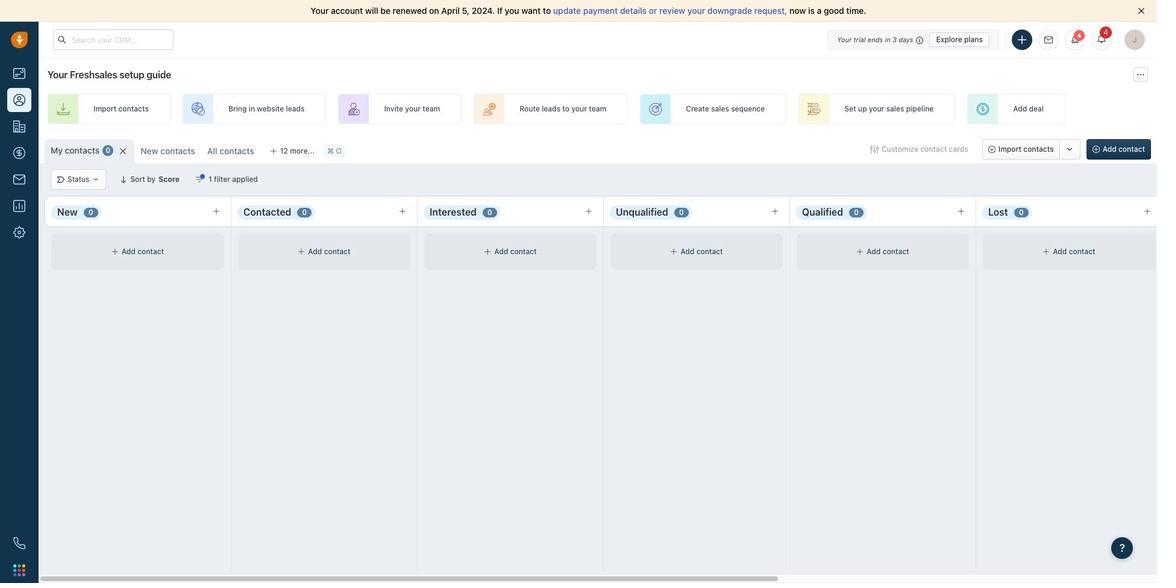 Task type: vqa. For each thing, say whether or not it's contained in the screenshot.
"group"
yes



Task type: describe. For each thing, give the bounding box(es) containing it.
send email image
[[1045, 36, 1053, 44]]

Search your CRM... text field
[[53, 30, 174, 50]]

phone image
[[13, 538, 25, 550]]

freshworks switcher image
[[13, 565, 25, 577]]



Task type: locate. For each thing, give the bounding box(es) containing it.
close image
[[1138, 7, 1146, 14]]

phone element
[[7, 532, 31, 556]]

group
[[983, 139, 1081, 160]]

container_wx8msf4aqz5i3rn1 image
[[870, 145, 879, 154], [57, 176, 65, 183], [484, 248, 492, 256], [1043, 248, 1050, 256]]

container_wx8msf4aqz5i3rn1 image
[[195, 175, 204, 184], [92, 176, 100, 183], [111, 248, 119, 256], [298, 248, 305, 256], [671, 248, 678, 256], [857, 248, 864, 256]]



